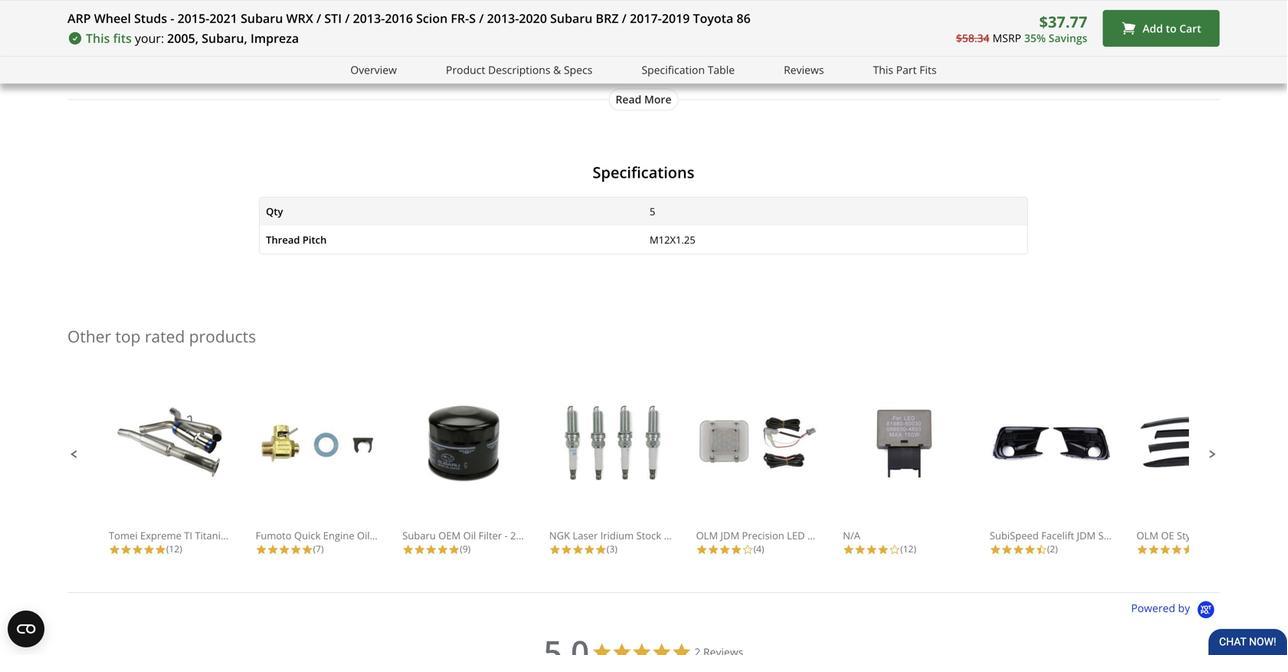 Task type: describe. For each thing, give the bounding box(es) containing it.
acceleration
[[67, 168, 137, 184]]

are up worry
[[478, 0, 498, 2]]

are left able
[[533, 147, 552, 164]]

product
[[446, 62, 485, 77]]

note:
[[200, 0, 237, 2]]

0 horizontal spatial -
[[170, 10, 174, 26]]

powered by link
[[1132, 601, 1220, 620]]

2020
[[519, 10, 547, 26]]

other top rated products
[[67, 325, 256, 347]]

vehicle
[[231, 26, 271, 42]]

fr-
[[451, 10, 469, 26]]

fumoto quick engine oil drain valve...
[[256, 529, 433, 543]]

86
[[737, 10, 751, 26]]

do down factory!
[[308, 66, 322, 83]]

olm for olm oe style rain guards -...
[[1137, 529, 1159, 543]]

racing
[[364, 168, 399, 184]]

5.0 star rating element
[[544, 630, 589, 655]]

thread
[[126, 46, 164, 63]]

just
[[263, 46, 284, 63]]

to down like
[[294, 66, 305, 83]]

...
[[1264, 529, 1272, 543]]

style inside olm oe style rain guards -... link
[[1177, 529, 1199, 543]]

quick
[[294, 529, 321, 543]]

1 vertical spatial one
[[67, 66, 89, 83]]

toyota
[[693, 10, 734, 26]]

12 total reviews element for n/a
[[843, 543, 966, 556]]

overview
[[350, 62, 397, 77]]

0 vertical spatial applications.
[[67, 127, 140, 144]]

frs
[[761, 107, 782, 123]]

oe
[[1161, 529, 1175, 543]]

cat-
[[239, 529, 257, 543]]

scion inside "note: these are the non-extended studs and are the factory length. one package will do one wheel, so grab 4 to do the entire car. factory wheel studs on your vehicle stripped?  grab these and never worry about stripped studs again! m12x1.25 thread pitch and length just like factory! one package will do one wheel, so grab 4 to do the entire car. press release wheel stud kit for subaru wrx/brz & scion frs applications. arp wheel studs are manufactured from premium grade heat treated 8740 chrome moly steel, nominally rated at 200,000 psi tensile strength and cadmium plated for extra durability. these studs are able to easily handle the tremendous acceleration shock loads and lateral forces found in racing applications."
[[727, 107, 758, 123]]

m12x1.25
[[67, 46, 123, 63]]

0 horizontal spatial car.
[[207, 6, 230, 22]]

do down pitch at the left of the page
[[162, 66, 176, 83]]

0 vertical spatial one
[[618, 0, 643, 2]]

products
[[189, 325, 256, 347]]

and down strength
[[210, 168, 232, 184]]

2 total reviews element
[[990, 543, 1113, 556]]

2 / from the left
[[345, 10, 350, 26]]

rain
[[1202, 529, 1222, 543]]

non-
[[326, 0, 354, 2]]

add
[[1143, 21, 1163, 35]]

premium
[[377, 127, 430, 144]]

1 jdm from the left
[[721, 529, 740, 543]]

loads
[[176, 168, 207, 184]]

7 total reviews element
[[256, 543, 378, 556]]

engine
[[323, 529, 355, 543]]

oem
[[439, 529, 461, 543]]

led
[[787, 529, 805, 543]]

add to cart button
[[1103, 10, 1220, 47]]

by
[[1179, 601, 1190, 615]]

this for this part fits
[[873, 62, 894, 77]]

3 / from the left
[[479, 10, 484, 26]]

factory
[[67, 26, 109, 42]]

length
[[224, 46, 260, 63]]

studs down 'length.'
[[581, 26, 612, 42]]

powered by
[[1132, 601, 1193, 615]]

from
[[346, 127, 374, 144]]

1 horizontal spatial wheel,
[[770, 0, 810, 2]]

read more
[[616, 92, 672, 107]]

0 horizontal spatial one
[[179, 66, 199, 83]]

specifications
[[593, 162, 695, 183]]

handle
[[632, 147, 672, 164]]

0 vertical spatial package
[[646, 0, 697, 2]]

pitch
[[303, 233, 327, 247]]

in
[[350, 168, 361, 184]]

2 horizontal spatial -
[[1261, 529, 1264, 543]]

empty star image
[[889, 544, 901, 556]]

5
[[650, 204, 656, 218]]

the up 2020
[[501, 0, 522, 2]]

2 2013- from the left
[[487, 10, 519, 26]]

do up fits
[[125, 6, 140, 22]]

0 horizontal spatial rated
[[145, 325, 185, 347]]

stripped
[[530, 26, 578, 42]]

studs
[[134, 10, 167, 26]]

1 horizontal spatial car.
[[380, 66, 400, 83]]

descriptions
[[488, 62, 551, 77]]

0 vertical spatial 4
[[98, 6, 105, 22]]

pitch
[[168, 46, 196, 63]]

olm jdm precision led lift gate... link
[[696, 402, 855, 543]]

0 vertical spatial 2015-
[[178, 10, 209, 26]]

1 vertical spatial entire
[[345, 66, 377, 83]]

open widget image
[[8, 611, 44, 648]]

(2)
[[1048, 543, 1058, 555]]

12 total reviews element for tomei expreme ti titanium cat-back...
[[109, 543, 231, 556]]

0 horizontal spatial for
[[349, 147, 365, 164]]

tomei
[[109, 529, 138, 543]]

subaru,
[[202, 30, 247, 46]]

to inside button
[[1166, 21, 1177, 35]]

add to cart
[[1143, 21, 1202, 35]]

powered
[[1132, 601, 1176, 615]]

2016
[[385, 10, 413, 26]]

read
[[616, 92, 642, 107]]

arp inside "note: these are the non-extended studs and are the factory length. one package will do one wheel, so grab 4 to do the entire car. factory wheel studs on your vehicle stripped?  grab these and never worry about stripped studs again! m12x1.25 thread pitch and length just like factory! one package will do one wheel, so grab 4 to do the entire car. press release wheel stud kit for subaru wrx/brz & scion frs applications. arp wheel studs are manufactured from premium grade heat treated 8740 chrome moly steel, nominally rated at 200,000 psi tensile strength and cadmium plated for extra durability. these studs are able to easily handle the tremendous acceleration shock loads and lateral forces found in racing applications."
[[143, 127, 165, 144]]

extended
[[354, 0, 411, 2]]

strength
[[176, 147, 225, 164]]

lift
[[808, 529, 822, 543]]

laser
[[573, 529, 598, 543]]

subispeed
[[990, 529, 1039, 543]]

and right 'these'
[[396, 26, 418, 42]]

1 vertical spatial applications.
[[402, 168, 474, 184]]

do up 86 on the right top
[[725, 0, 740, 2]]

1 horizontal spatial grab
[[255, 66, 280, 83]]

forces
[[275, 168, 310, 184]]

manufactured
[[262, 127, 343, 144]]

2 vertical spatial wheel
[[169, 127, 203, 144]]

subaru down 'length.'
[[550, 10, 593, 26]]

studs down the treated
[[499, 147, 530, 164]]

easily
[[597, 147, 629, 164]]

nominally
[[686, 127, 742, 144]]

2005,
[[167, 30, 199, 46]]

studs up strength
[[206, 127, 237, 144]]

wrx
[[286, 10, 313, 26]]

reviews link
[[784, 61, 824, 79]]

treated
[[498, 127, 540, 144]]

4 / from the left
[[622, 10, 627, 26]]

& inside "note: these are the non-extended studs and are the factory length. one package will do one wheel, so grab 4 to do the entire car. factory wheel studs on your vehicle stripped?  grab these and never worry about stripped studs again! m12x1.25 thread pitch and length just like factory! one package will do one wheel, so grab 4 to do the entire car. press release wheel stud kit for subaru wrx/brz & scion frs applications. arp wheel studs are manufactured from premium grade heat treated 8740 chrome moly steel, nominally rated at 200,000 psi tensile strength and cadmium plated for extra durability. these studs are able to easily handle the tremendous acceleration shock loads and lateral forces found in racing applications."
[[715, 107, 724, 123]]

1 2013- from the left
[[353, 10, 385, 26]]

tomei expreme ti titanium cat-back...
[[109, 529, 287, 543]]

2017-
[[630, 10, 662, 26]]

0 horizontal spatial entire
[[167, 6, 204, 22]]

2 horizontal spatial wheel
[[513, 107, 546, 123]]

this for this fits your: 2005, subaru, impreza
[[86, 30, 110, 46]]

0 vertical spatial for
[[595, 107, 612, 123]]

tensile
[[135, 147, 173, 164]]

tremendous
[[697, 147, 767, 164]]

(9)
[[460, 543, 471, 555]]

0 horizontal spatial arp
[[67, 10, 91, 26]]

the up your:
[[143, 6, 164, 22]]

this fits your: 2005, subaru, impreza
[[86, 30, 299, 46]]

0 vertical spatial &
[[553, 62, 561, 77]]

sti
[[324, 10, 342, 26]]

1 vertical spatial wheel,
[[202, 66, 237, 83]]

heat
[[664, 529, 686, 543]]

(7)
[[313, 543, 324, 555]]

more
[[644, 92, 672, 107]]

+...
[[1145, 529, 1158, 543]]

to right able
[[582, 147, 594, 164]]



Task type: locate. For each thing, give the bounding box(es) containing it.
olm for olm jdm precision led lift gate...
[[696, 529, 718, 543]]

do
[[725, 0, 740, 2], [125, 6, 140, 22], [162, 66, 176, 83], [308, 66, 322, 83]]

arp up tensile
[[143, 127, 165, 144]]

1 horizontal spatial this
[[873, 62, 894, 77]]

1 oil from the left
[[357, 529, 370, 543]]

studs
[[415, 0, 448, 2], [150, 26, 181, 42], [581, 26, 612, 42], [206, 127, 237, 144], [499, 147, 530, 164]]

so down length at the left
[[240, 66, 252, 83]]

to
[[108, 6, 121, 22], [1166, 21, 1177, 35], [294, 66, 305, 83], [582, 147, 594, 164]]

0 horizontal spatial (12)
[[166, 543, 182, 555]]

1 horizontal spatial 4
[[284, 66, 290, 83]]

car. down note:
[[207, 6, 230, 22]]

1 vertical spatial 2015-
[[511, 529, 537, 543]]

0 horizontal spatial wheel
[[113, 26, 146, 42]]

your:
[[135, 30, 164, 46]]

0 vertical spatial so
[[813, 0, 827, 2]]

0 vertical spatial entire
[[167, 6, 204, 22]]

msrp
[[993, 30, 1022, 45]]

2 12 total reviews element from the left
[[843, 543, 966, 556]]

0 vertical spatial wheel,
[[770, 0, 810, 2]]

style inside subispeed facelift jdm style drl +... link
[[1099, 529, 1121, 543]]

studs left on
[[150, 26, 181, 42]]

1 horizontal spatial (12)
[[901, 543, 917, 555]]

1 horizontal spatial for
[[595, 107, 612, 123]]

wheel up the treated
[[513, 107, 546, 123]]

package up release
[[93, 66, 138, 83]]

these up vehicle
[[240, 0, 276, 2]]

for right kit
[[595, 107, 612, 123]]

0 vertical spatial will
[[700, 0, 722, 2]]

(3)
[[607, 543, 618, 555]]

this part fits
[[873, 62, 937, 77]]

expreme
[[140, 529, 182, 543]]

1 vertical spatial car.
[[380, 66, 400, 83]]

1 horizontal spatial rated
[[745, 127, 776, 144]]

0 horizontal spatial wheel,
[[202, 66, 237, 83]]

style
[[1099, 529, 1121, 543], [1177, 529, 1199, 543]]

package up the 2019
[[646, 0, 697, 2]]

car. down 'these'
[[380, 66, 400, 83]]

subaru up impreza
[[241, 10, 283, 26]]

are up wrx
[[279, 0, 299, 2]]

empty star image
[[742, 544, 754, 556]]

1 horizontal spatial olm
[[1137, 529, 1159, 543]]

car.
[[207, 6, 230, 22], [380, 66, 400, 83]]

2 oil from the left
[[463, 529, 476, 543]]

1 vertical spatial for
[[349, 147, 365, 164]]

titanium
[[195, 529, 236, 543]]

to up fits
[[108, 6, 121, 22]]

0 vertical spatial wheel
[[113, 26, 146, 42]]

0 horizontal spatial 4
[[98, 6, 105, 22]]

1 horizontal spatial one
[[743, 0, 766, 2]]

your
[[202, 26, 228, 42]]

stock
[[636, 529, 662, 543]]

1 vertical spatial 4
[[284, 66, 290, 83]]

n/a
[[843, 529, 861, 543]]

0 horizontal spatial these
[[240, 0, 276, 2]]

back...
[[257, 529, 287, 543]]

rated inside "note: these are the non-extended studs and are the factory length. one package will do one wheel, so grab 4 to do the entire car. factory wheel studs on your vehicle stripped?  grab these and never worry about stripped studs again! m12x1.25 thread pitch and length just like factory! one package will do one wheel, so grab 4 to do the entire car. press release wheel stud kit for subaru wrx/brz & scion frs applications. arp wheel studs are manufactured from premium grade heat treated 8740 chrome moly steel, nominally rated at 200,000 psi tensile strength and cadmium plated for extra durability. these studs are able to easily handle the tremendous acceleration shock loads and lateral forces found in racing applications."
[[745, 127, 776, 144]]

rated down frs
[[745, 127, 776, 144]]

0 horizontal spatial 12 total reviews element
[[109, 543, 231, 556]]

2015-
[[178, 10, 209, 26], [511, 529, 537, 543]]

subaru inside "note: these are the non-extended studs and are the factory length. one package will do one wheel, so grab 4 to do the entire car. factory wheel studs on your vehicle stripped?  grab these and never worry about stripped studs again! m12x1.25 thread pitch and length just like factory! one package will do one wheel, so grab 4 to do the entire car. press release wheel stud kit for subaru wrx/brz & scion frs applications. arp wheel studs are manufactured from premium grade heat treated 8740 chrome moly steel, nominally rated at 200,000 psi tensile strength and cadmium plated for extra durability. these studs are able to easily handle the tremendous acceleration shock loads and lateral forces found in racing applications."
[[615, 107, 656, 123]]

are up cadmium
[[240, 127, 259, 144]]

2 3 total reviews element from the left
[[1137, 543, 1260, 556]]

0 horizontal spatial olm
[[696, 529, 718, 543]]

this left fits
[[86, 30, 110, 46]]

/ right the brz
[[622, 10, 627, 26]]

1 horizontal spatial entire
[[345, 66, 377, 83]]

wheel, down length at the left
[[202, 66, 237, 83]]

subaru left the oem
[[403, 529, 436, 543]]

0 horizontal spatial jdm
[[721, 529, 740, 543]]

jdm
[[721, 529, 740, 543], [1077, 529, 1096, 543]]

0 horizontal spatial one
[[67, 66, 89, 83]]

moly
[[622, 127, 650, 144]]

subaru
[[241, 10, 283, 26], [550, 10, 593, 26], [615, 107, 656, 123], [403, 529, 436, 543]]

stripped?
[[274, 26, 327, 42]]

arp
[[67, 10, 91, 26], [143, 127, 165, 144]]

0 horizontal spatial 3 total reviews element
[[549, 543, 672, 556]]

this inside this part fits link
[[873, 62, 894, 77]]

2013- down extended
[[353, 10, 385, 26]]

1 horizontal spatial 2015-
[[511, 529, 537, 543]]

2021
[[209, 10, 238, 26]]

(12) left the ti on the left bottom
[[166, 543, 182, 555]]

the up wrx
[[302, 0, 323, 2]]

3 total reviews element containing (3)
[[549, 543, 672, 556]]

this left part
[[873, 62, 894, 77]]

plated
[[309, 147, 346, 164]]

the
[[302, 0, 323, 2], [501, 0, 522, 2], [143, 6, 164, 22], [325, 66, 342, 83], [675, 147, 694, 164]]

& left specs
[[553, 62, 561, 77]]

2 olm from the left
[[1137, 529, 1159, 543]]

factory!
[[310, 46, 353, 63]]

will
[[700, 0, 722, 2], [141, 66, 159, 83]]

3 total reviews element
[[549, 543, 672, 556], [1137, 543, 1260, 556]]

oil left drain
[[357, 529, 370, 543]]

about
[[493, 26, 527, 42]]

2015- up this fits your: 2005, subaru, impreza on the left top of page
[[178, 10, 209, 26]]

1 olm from the left
[[696, 529, 718, 543]]

1 (12) from the left
[[166, 543, 182, 555]]

1 horizontal spatial 3 total reviews element
[[1137, 543, 1260, 556]]

2024...
[[536, 529, 567, 543]]

200,000
[[67, 147, 113, 164]]

/ left sti
[[316, 10, 321, 26]]

1 horizontal spatial &
[[715, 107, 724, 123]]

/ right s
[[479, 10, 484, 26]]

tomei expreme ti titanium cat-back... link
[[109, 402, 287, 543]]

factory
[[525, 0, 569, 2]]

cart
[[1180, 21, 1202, 35]]

1 horizontal spatial 2013-
[[487, 10, 519, 26]]

one up press
[[67, 66, 89, 83]]

1 horizontal spatial -
[[505, 529, 508, 543]]

- right the guards
[[1261, 529, 1264, 543]]

4 down like
[[284, 66, 290, 83]]

scion left frs
[[727, 107, 758, 123]]

for
[[595, 107, 612, 123], [349, 147, 365, 164]]

1 horizontal spatial jdm
[[1077, 529, 1096, 543]]

0 vertical spatial scion
[[416, 10, 448, 26]]

4 up factory
[[98, 6, 105, 22]]

specification
[[642, 62, 705, 77]]

1 vertical spatial grab
[[255, 66, 280, 83]]

2019
[[662, 10, 690, 26]]

2015- right filter
[[511, 529, 537, 543]]

the down steel,
[[675, 147, 694, 164]]

olm right heat
[[696, 529, 718, 543]]

4
[[98, 6, 105, 22], [284, 66, 290, 83]]

0 vertical spatial arp
[[67, 10, 91, 26]]

jdm right facelift
[[1077, 529, 1096, 543]]

style right oe
[[1177, 529, 1199, 543]]

grab up factory
[[67, 6, 95, 22]]

2 jdm from the left
[[1077, 529, 1096, 543]]

1 horizontal spatial scion
[[727, 107, 758, 123]]

1 / from the left
[[316, 10, 321, 26]]

-
[[170, 10, 174, 26], [505, 529, 508, 543], [1261, 529, 1264, 543]]

0 horizontal spatial so
[[240, 66, 252, 83]]

1 horizontal spatial wheel
[[169, 127, 203, 144]]

one up 2017-
[[618, 0, 643, 2]]

(12) for tomei expreme ti titanium cat-back...
[[166, 543, 182, 555]]

0 horizontal spatial will
[[141, 66, 159, 83]]

are
[[279, 0, 299, 2], [478, 0, 498, 2], [240, 127, 259, 144], [533, 147, 552, 164]]

and up lateral
[[228, 147, 250, 164]]

to right add
[[1166, 21, 1177, 35]]

subaru oem oil filter - 2015-2024... link
[[403, 402, 567, 543]]

precision
[[742, 529, 785, 543]]

& up nominally
[[715, 107, 724, 123]]

1 horizontal spatial will
[[700, 0, 722, 2]]

12 total reviews element
[[109, 543, 231, 556], [843, 543, 966, 556]]

1 vertical spatial will
[[141, 66, 159, 83]]

applications. up 200,000
[[67, 127, 140, 144]]

at
[[779, 127, 790, 144]]

and up fr- on the left of page
[[451, 0, 474, 2]]

so up "reviews"
[[813, 0, 827, 2]]

length.
[[572, 0, 615, 2]]

1 horizontal spatial package
[[646, 0, 697, 2]]

1 vertical spatial so
[[240, 66, 252, 83]]

m12x1.25
[[650, 233, 696, 247]]

the down factory!
[[325, 66, 342, 83]]

rated right top
[[145, 325, 185, 347]]

these down heat
[[462, 147, 496, 164]]

half star image
[[1036, 544, 1048, 556]]

wheel up strength
[[169, 127, 203, 144]]

2 style from the left
[[1177, 529, 1199, 543]]

kit
[[578, 107, 592, 123]]

1 12 total reviews element from the left
[[109, 543, 231, 556]]

- right studs
[[170, 10, 174, 26]]

cadmium
[[253, 147, 306, 164]]

/ right sti
[[345, 10, 350, 26]]

0 vertical spatial one
[[743, 0, 766, 2]]

will down the thread at the left
[[141, 66, 159, 83]]

1 horizontal spatial 12 total reviews element
[[843, 543, 966, 556]]

1 horizontal spatial one
[[618, 0, 643, 2]]

jdm left '(4)'
[[721, 529, 740, 543]]

1 vertical spatial rated
[[145, 325, 185, 347]]

(4)
[[754, 543, 764, 555]]

subaru down read
[[615, 107, 656, 123]]

1 vertical spatial wheel
[[513, 107, 546, 123]]

8740
[[543, 127, 571, 144]]

oil right the oem
[[463, 529, 476, 543]]

0 horizontal spatial grab
[[67, 6, 95, 22]]

2013- right s
[[487, 10, 519, 26]]

0 vertical spatial grab
[[67, 6, 95, 22]]

1 horizontal spatial arp
[[143, 127, 165, 144]]

will up toyota
[[700, 0, 722, 2]]

9 total reviews element
[[403, 543, 525, 556]]

3 total reviews element for iridium
[[549, 543, 672, 556]]

1 vertical spatial scion
[[727, 107, 758, 123]]

gate...
[[825, 529, 855, 543]]

durability.
[[401, 147, 459, 164]]

never
[[421, 26, 454, 42]]

(12) right the n/a
[[901, 543, 917, 555]]

0 vertical spatial car.
[[207, 6, 230, 22]]

olm
[[696, 529, 718, 543], [1137, 529, 1159, 543]]

0 vertical spatial this
[[86, 30, 110, 46]]

1 vertical spatial &
[[715, 107, 724, 123]]

ngk
[[549, 529, 570, 543]]

other
[[67, 325, 111, 347]]

applications. down durability.
[[402, 168, 474, 184]]

entire up on
[[167, 6, 204, 22]]

chrome
[[574, 127, 618, 144]]

0 horizontal spatial package
[[93, 66, 138, 83]]

ngk laser iridium stock heat range... link
[[549, 402, 725, 543]]

1 vertical spatial package
[[93, 66, 138, 83]]

1 style from the left
[[1099, 529, 1121, 543]]

0 horizontal spatial &
[[553, 62, 561, 77]]

for up in
[[349, 147, 365, 164]]

studs up arp wheel studs - 2015-2021 subaru wrx / sti / 2013-2016 scion fr-s / 2013-2020 subaru brz / 2017-2019 toyota 86
[[415, 0, 448, 2]]

heat
[[469, 127, 495, 144]]

0 horizontal spatial 2013-
[[353, 10, 385, 26]]

1 horizontal spatial so
[[813, 0, 827, 2]]

specification table
[[642, 62, 735, 77]]

1 3 total reviews element from the left
[[549, 543, 672, 556]]

1 vertical spatial this
[[873, 62, 894, 77]]

facelift
[[1042, 529, 1075, 543]]

1 horizontal spatial oil
[[463, 529, 476, 543]]

specs
[[564, 62, 593, 77]]

wheel,
[[770, 0, 810, 2], [202, 66, 237, 83]]

range...
[[689, 529, 725, 543]]

2 (12) from the left
[[901, 543, 917, 555]]

0 horizontal spatial scion
[[416, 10, 448, 26]]

steel,
[[653, 127, 683, 144]]

star image
[[109, 544, 120, 556], [120, 544, 132, 556], [143, 544, 155, 556], [155, 544, 166, 556], [256, 544, 267, 556], [290, 544, 302, 556], [302, 544, 313, 556], [403, 544, 414, 556], [437, 544, 449, 556], [561, 544, 572, 556], [584, 544, 595, 556], [719, 544, 731, 556], [866, 544, 878, 556], [878, 544, 889, 556], [1002, 544, 1013, 556], [1137, 544, 1148, 556], [1160, 544, 1171, 556], [612, 639, 632, 655], [632, 639, 652, 655]]

worry
[[457, 26, 490, 42]]

&
[[553, 62, 561, 77], [715, 107, 724, 123]]

scion
[[416, 10, 448, 26], [727, 107, 758, 123]]

stud
[[550, 107, 575, 123]]

lateral
[[235, 168, 271, 184]]

0 horizontal spatial this
[[86, 30, 110, 46]]

wheel, up "reviews"
[[770, 0, 810, 2]]

wheel up the thread at the left
[[113, 26, 146, 42]]

fumoto quick engine oil drain valve... link
[[256, 402, 433, 543]]

and down your
[[199, 46, 221, 63]]

style left drl
[[1099, 529, 1121, 543]]

1 horizontal spatial these
[[462, 147, 496, 164]]

35%
[[1025, 30, 1046, 45]]

1 vertical spatial these
[[462, 147, 496, 164]]

arp left wheel
[[67, 10, 91, 26]]

one down pitch at the left of the page
[[179, 66, 199, 83]]

grab down just
[[255, 66, 280, 83]]

0 horizontal spatial oil
[[357, 529, 370, 543]]

table
[[708, 62, 735, 77]]

olm oe style rain guards -...
[[1137, 529, 1272, 543]]

0 vertical spatial these
[[240, 0, 276, 2]]

(12) for n/a
[[901, 543, 917, 555]]

star image
[[132, 544, 143, 556], [267, 544, 279, 556], [279, 544, 290, 556], [414, 544, 426, 556], [426, 544, 437, 556], [449, 544, 460, 556], [549, 544, 561, 556], [572, 544, 584, 556], [595, 544, 607, 556], [696, 544, 708, 556], [708, 544, 719, 556], [731, 544, 742, 556], [843, 544, 855, 556], [855, 544, 866, 556], [990, 544, 1002, 556], [1013, 544, 1025, 556], [1025, 544, 1036, 556], [1148, 544, 1160, 556], [1171, 544, 1183, 556], [1183, 544, 1194, 556], [592, 639, 612, 655], [652, 639, 672, 655], [672, 639, 692, 655]]

olm jdm precision led lift gate...
[[696, 529, 855, 543]]

entire down factory!
[[345, 66, 377, 83]]

0 horizontal spatial style
[[1099, 529, 1121, 543]]

part
[[896, 62, 917, 77]]

1 vertical spatial arp
[[143, 127, 165, 144]]

reviews
[[784, 62, 824, 77]]

scion left fr- on the left of page
[[416, 10, 448, 26]]

olm left oe
[[1137, 529, 1159, 543]]

- right filter
[[505, 529, 508, 543]]

product descriptions & specs
[[446, 62, 593, 77]]

filter
[[479, 529, 502, 543]]

0 horizontal spatial 2015-
[[178, 10, 209, 26]]

one up 86 on the right top
[[743, 0, 766, 2]]

3 total reviews element for style
[[1137, 543, 1260, 556]]

1 horizontal spatial applications.
[[402, 168, 474, 184]]

0 horizontal spatial applications.
[[67, 127, 140, 144]]

so
[[813, 0, 827, 2], [240, 66, 252, 83]]

1 horizontal spatial style
[[1177, 529, 1199, 543]]

$37.77 $58.34 msrp 35% savings
[[956, 11, 1088, 45]]

4 total reviews element
[[696, 543, 819, 556]]

1 vertical spatial one
[[179, 66, 199, 83]]

guards
[[1225, 529, 1259, 543]]



Task type: vqa. For each thing, say whether or not it's contained in the screenshot.
the Concave
no



